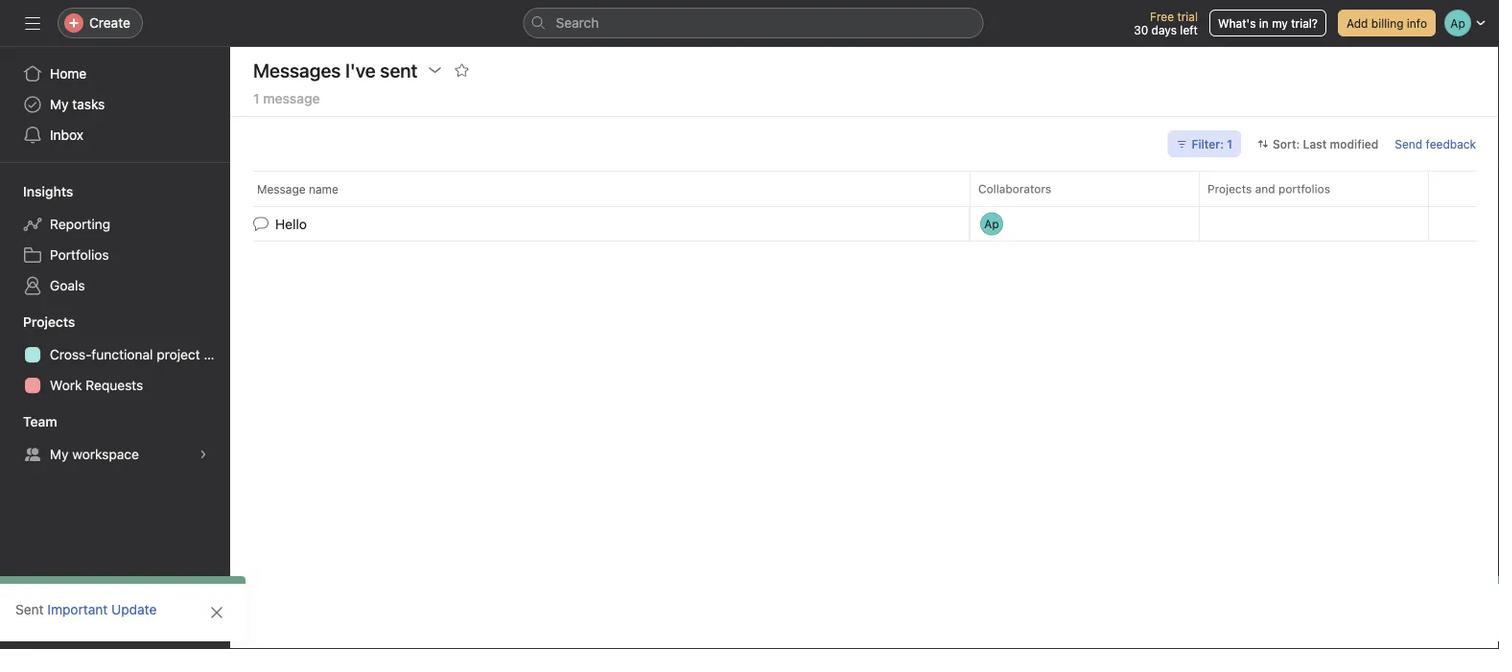 Task type: vqa. For each thing, say whether or not it's contained in the screenshot.
'3️⃣'
no



Task type: describe. For each thing, give the bounding box(es) containing it.
workspace
[[72, 447, 139, 463]]

1 message button
[[253, 91, 320, 116]]

send
[[1396, 137, 1423, 151]]

message
[[257, 182, 306, 196]]

cross-functional project plan link
[[12, 340, 230, 370]]

messages
[[253, 59, 341, 81]]

functional
[[92, 347, 153, 363]]

sort: last modified button
[[1249, 131, 1388, 157]]

sort: last modified
[[1273, 137, 1379, 151]]

my
[[1273, 16, 1289, 30]]

close image
[[209, 606, 225, 621]]

projects button
[[0, 313, 75, 332]]

home link
[[12, 59, 219, 89]]

cell inside the hello row
[[1199, 206, 1430, 242]]

teams element
[[0, 405, 230, 474]]

see details, my workspace image
[[198, 449, 209, 461]]

my tasks
[[50, 96, 105, 112]]

my for my workspace
[[50, 447, 69, 463]]

collaborators
[[979, 182, 1052, 196]]

1 inside button
[[1227, 137, 1233, 151]]

add billing info
[[1347, 16, 1428, 30]]

team
[[23, 414, 57, 430]]

sort:
[[1273, 137, 1301, 151]]

hide sidebar image
[[25, 15, 40, 31]]

feedback
[[1427, 137, 1477, 151]]

collaborators column header
[[970, 171, 1205, 206]]

30
[[1134, 23, 1149, 36]]

add billing info button
[[1339, 10, 1437, 36]]

filter: 1 button
[[1168, 131, 1242, 157]]

hello
[[275, 216, 307, 232]]

work
[[50, 378, 82, 393]]

projects and portfolios column header
[[1199, 171, 1435, 206]]

filter: 1
[[1192, 137, 1233, 151]]

important update link
[[47, 602, 157, 618]]

what's
[[1219, 16, 1257, 30]]

search button
[[523, 8, 984, 38]]

conversation name for hello cell
[[230, 206, 970, 242]]

search list box
[[523, 8, 984, 38]]

days
[[1152, 23, 1177, 36]]

insights button
[[0, 182, 73, 202]]

message name
[[257, 182, 339, 196]]

requests
[[86, 378, 143, 393]]

goals
[[50, 278, 85, 294]]

message name column header
[[253, 171, 976, 206]]

free trial 30 days left
[[1134, 10, 1198, 36]]

team button
[[0, 413, 57, 432]]

cross-functional project plan
[[50, 347, 230, 363]]

create
[[89, 15, 130, 31]]

my for my tasks
[[50, 96, 69, 112]]

home
[[50, 66, 87, 82]]

projects for projects and portfolios
[[1208, 182, 1253, 196]]

projects for projects
[[23, 314, 75, 330]]



Task type: locate. For each thing, give the bounding box(es) containing it.
inbox
[[50, 127, 84, 143]]

what's in my trial?
[[1219, 16, 1318, 30]]

invite button
[[18, 607, 101, 642]]

reporting link
[[12, 209, 219, 240]]

projects left "and"
[[1208, 182, 1253, 196]]

in
[[1260, 16, 1269, 30]]

projects
[[1208, 182, 1253, 196], [23, 314, 75, 330]]

add
[[1347, 16, 1369, 30]]

work requests
[[50, 378, 143, 393]]

tasks
[[72, 96, 105, 112]]

important
[[47, 602, 108, 618]]

row containing message name
[[230, 171, 1500, 206]]

plan
[[204, 347, 230, 363]]

0 horizontal spatial 1
[[253, 91, 260, 107]]

project
[[157, 347, 200, 363]]

update
[[111, 602, 157, 618]]

name
[[309, 182, 339, 196]]

my tasks link
[[12, 89, 219, 120]]

portfolios
[[1279, 182, 1331, 196]]

my inside teams element
[[50, 447, 69, 463]]

info
[[1408, 16, 1428, 30]]

projects element
[[0, 305, 230, 405]]

my
[[50, 96, 69, 112], [50, 447, 69, 463]]

0 vertical spatial my
[[50, 96, 69, 112]]

messages i've sent
[[253, 59, 418, 81]]

2 my from the top
[[50, 447, 69, 463]]

left
[[1181, 23, 1198, 36]]

i've sent
[[345, 59, 418, 81]]

portfolios link
[[12, 240, 219, 271]]

actions image
[[427, 62, 443, 78]]

1 vertical spatial my
[[50, 447, 69, 463]]

modified
[[1331, 137, 1379, 151]]

hello row
[[230, 205, 1500, 243]]

my inside global element
[[50, 96, 69, 112]]

projects up cross-
[[23, 314, 75, 330]]

1 vertical spatial projects
[[23, 314, 75, 330]]

add to starred image
[[454, 62, 470, 78]]

1 left message
[[253, 91, 260, 107]]

goals link
[[12, 271, 219, 301]]

search
[[556, 15, 599, 31]]

1 vertical spatial 1
[[1227, 137, 1233, 151]]

my left tasks
[[50, 96, 69, 112]]

send feedback link
[[1396, 135, 1477, 153]]

1 inside button
[[253, 91, 260, 107]]

create button
[[58, 8, 143, 38]]

projects inside dropdown button
[[23, 314, 75, 330]]

sent important update
[[15, 602, 157, 618]]

1 horizontal spatial 1
[[1227, 137, 1233, 151]]

0 vertical spatial 1
[[253, 91, 260, 107]]

reporting
[[50, 216, 110, 232]]

insights element
[[0, 175, 230, 305]]

0 horizontal spatial projects
[[23, 314, 75, 330]]

work requests link
[[12, 370, 219, 401]]

1 my from the top
[[50, 96, 69, 112]]

cell
[[1199, 206, 1430, 242]]

what's in my trial? button
[[1210, 10, 1327, 36]]

projects and portfolios
[[1208, 182, 1331, 196]]

and
[[1256, 182, 1276, 196]]

free
[[1151, 10, 1175, 23]]

row
[[230, 171, 1500, 206], [253, 205, 1477, 207]]

message
[[263, 91, 320, 107]]

1 right filter:
[[1227, 137, 1233, 151]]

trial?
[[1292, 16, 1318, 30]]

trial
[[1178, 10, 1198, 23]]

my workspace link
[[12, 439, 219, 470]]

invite
[[54, 617, 88, 632]]

1 horizontal spatial projects
[[1208, 182, 1253, 196]]

0 vertical spatial projects
[[1208, 182, 1253, 196]]

1 message
[[253, 91, 320, 107]]

last
[[1304, 137, 1327, 151]]

billing
[[1372, 16, 1404, 30]]

my workspace
[[50, 447, 139, 463]]

cross-
[[50, 347, 92, 363]]

projects inside column header
[[1208, 182, 1253, 196]]

my down the team
[[50, 447, 69, 463]]

portfolios
[[50, 247, 109, 263]]

inbox link
[[12, 120, 219, 151]]

global element
[[0, 47, 230, 162]]

insights
[[23, 184, 73, 200]]

filter:
[[1192, 137, 1224, 151]]

send feedback
[[1396, 137, 1477, 151]]

sent
[[15, 602, 44, 618]]

1
[[253, 91, 260, 107], [1227, 137, 1233, 151]]



